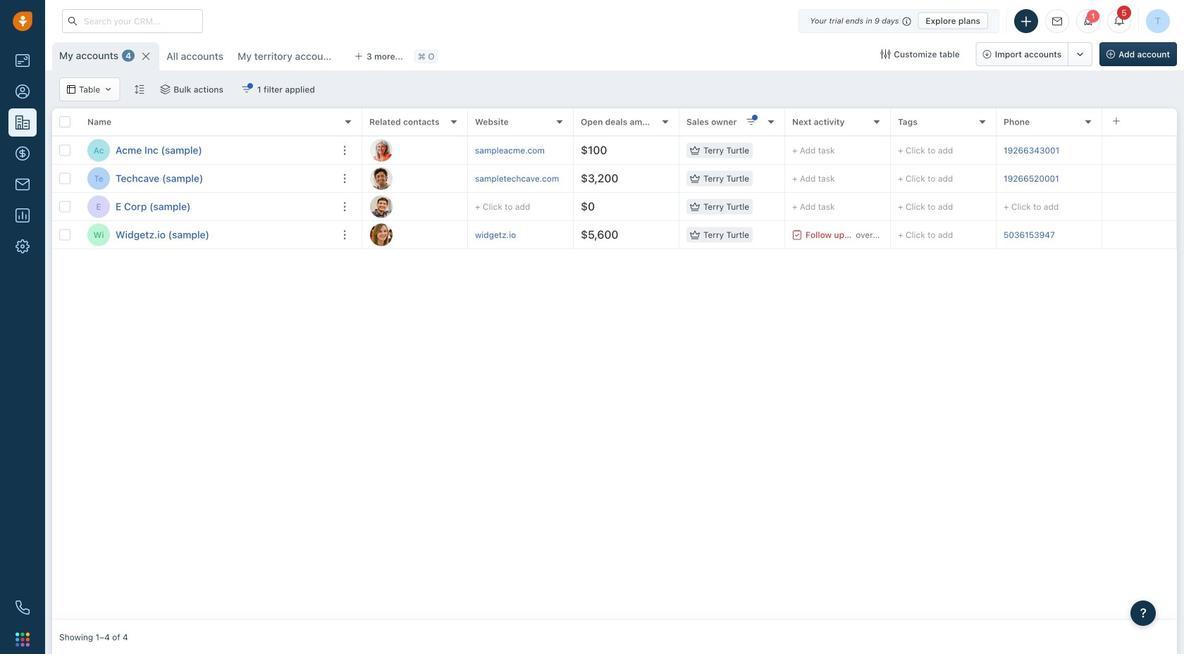 Task type: locate. For each thing, give the bounding box(es) containing it.
grid
[[52, 107, 1177, 621]]

cell for j icon
[[1102, 193, 1177, 221]]

1 cell from the top
[[1102, 137, 1177, 164]]

column header
[[80, 109, 362, 137]]

1 row group from the left
[[52, 137, 362, 250]]

s image
[[370, 167, 393, 190]]

j image
[[370, 196, 393, 218]]

press space to select this row. row
[[52, 137, 362, 165], [362, 137, 1177, 165], [52, 165, 362, 193], [362, 165, 1177, 193], [52, 193, 362, 221], [362, 193, 1177, 221], [52, 221, 362, 250], [362, 221, 1177, 250]]

2 cell from the top
[[1102, 165, 1177, 192]]

cell for s image at the left top of page
[[1102, 165, 1177, 192]]

row group
[[52, 137, 362, 250], [362, 137, 1177, 250]]

container_wx8msf4aqz5i3rn1 image
[[160, 85, 170, 94], [67, 85, 75, 94], [690, 146, 700, 155], [690, 174, 700, 184], [690, 202, 700, 212], [792, 230, 802, 240]]

container_wx8msf4aqz5i3rn1 image
[[881, 49, 890, 59], [242, 85, 252, 94], [104, 85, 112, 94], [690, 230, 700, 240]]

4 cell from the top
[[1102, 221, 1177, 249]]

cell
[[1102, 137, 1177, 164], [1102, 165, 1177, 192], [1102, 193, 1177, 221], [1102, 221, 1177, 249]]

group
[[976, 42, 1093, 66]]

style_myh0__igzzd8unmi image
[[134, 85, 144, 94]]

3 cell from the top
[[1102, 193, 1177, 221]]

row
[[52, 109, 362, 137]]



Task type: describe. For each thing, give the bounding box(es) containing it.
cell for j image
[[1102, 221, 1177, 249]]

cell for the l "icon"
[[1102, 137, 1177, 164]]

phone element
[[8, 594, 37, 622]]

phone image
[[16, 601, 30, 615]]

freshworks switcher image
[[16, 633, 30, 647]]

send email image
[[1052, 17, 1062, 26]]

l image
[[370, 139, 393, 162]]

Search your CRM... text field
[[62, 9, 203, 33]]

j image
[[370, 224, 393, 246]]

2 row group from the left
[[362, 137, 1177, 250]]



Task type: vqa. For each thing, say whether or not it's contained in the screenshot.
cell associated with s icon
yes



